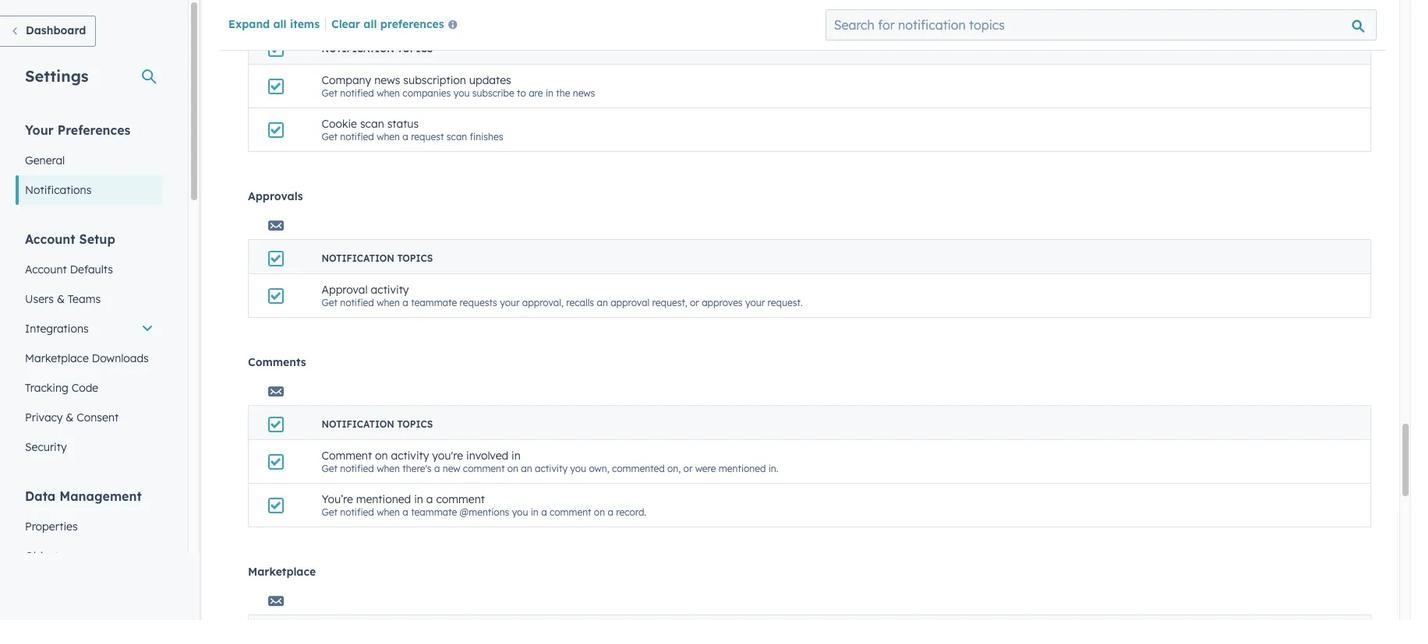 Task type: describe. For each thing, give the bounding box(es) containing it.
when inside the you're mentioned in a comment get notified when a teammate @mentions you in a comment on a record.
[[377, 507, 400, 519]]

request
[[411, 131, 444, 143]]

privacy
[[25, 411, 63, 425]]

requests
[[460, 297, 498, 309]]

settings
[[25, 66, 89, 86]]

downloads
[[92, 352, 149, 366]]

activity left you're
[[391, 449, 429, 463]]

or inside comment on activity you're involved in get notified when there's a new comment on an activity you own, commented on, or were mentioned in.
[[684, 463, 693, 475]]

2 notification topics from the top
[[322, 253, 433, 264]]

are
[[529, 87, 543, 99]]

commented
[[612, 463, 665, 475]]

privacy & consent link
[[16, 403, 163, 433]]

approval,
[[522, 297, 564, 309]]

data management
[[25, 489, 142, 505]]

users & teams link
[[16, 285, 163, 314]]

status
[[387, 117, 419, 131]]

marketplace for marketplace
[[248, 566, 316, 580]]

record.
[[616, 507, 647, 519]]

notified inside approval activity get notified when a teammate requests your approval, recalls an approval request, or approves your request.
[[340, 297, 374, 309]]

mentioned inside the you're mentioned in a comment get notified when a teammate @mentions you in a comment on a record.
[[356, 493, 411, 507]]

approval
[[611, 297, 650, 309]]

properties
[[25, 520, 78, 534]]

items
[[290, 17, 320, 31]]

0 horizontal spatial scan
[[360, 117, 384, 131]]

in inside company news subscription updates get notified when companies you subscribe to are in the news
[[546, 87, 554, 99]]

0 horizontal spatial news
[[375, 73, 400, 87]]

teams
[[68, 293, 101, 307]]

in down there's
[[414, 493, 424, 507]]

approves
[[702, 297, 743, 309]]

account setup element
[[16, 231, 163, 463]]

integrations button
[[16, 314, 163, 344]]

approval
[[322, 283, 368, 297]]

when inside cookie scan status get notified when a request scan finishes
[[377, 131, 400, 143]]

get inside company news subscription updates get notified when companies you subscribe to are in the news
[[322, 87, 338, 99]]

an inside comment on activity you're involved in get notified when there's a new comment on an activity you own, commented on, or were mentioned in.
[[521, 463, 533, 475]]

you're mentioned in a comment get notified when a teammate @mentions you in a comment on a record.
[[322, 493, 647, 519]]

you inside company news subscription updates get notified when companies you subscribe to are in the news
[[454, 87, 470, 99]]

involved
[[466, 449, 509, 463]]

general
[[25, 154, 65, 168]]

account defaults
[[25, 263, 113, 277]]

approvals
[[248, 190, 303, 204]]

code
[[72, 381, 98, 395]]

marketplace downloads link
[[16, 344, 163, 374]]

activity inside approval activity get notified when a teammate requests your approval, recalls an approval request, or approves your request.
[[371, 283, 409, 297]]

account for account setup
[[25, 232, 75, 247]]

new
[[443, 463, 461, 475]]

account setup
[[25, 232, 115, 247]]

1 horizontal spatial on
[[508, 463, 519, 475]]

were
[[696, 463, 716, 475]]

comment
[[322, 449, 372, 463]]

notification for comments
[[322, 419, 395, 431]]

when inside company news subscription updates get notified when companies you subscribe to are in the news
[[377, 87, 400, 99]]

users & teams
[[25, 293, 101, 307]]

the
[[556, 87, 571, 99]]

you inside the you're mentioned in a comment get notified when a teammate @mentions you in a comment on a record.
[[512, 507, 528, 519]]

get inside approval activity get notified when a teammate requests your approval, recalls an approval request, or approves your request.
[[322, 297, 338, 309]]

general link
[[16, 146, 163, 176]]

your preferences
[[25, 122, 131, 138]]

Search for notification topics search field
[[826, 9, 1378, 41]]

notifications link
[[16, 176, 163, 205]]

preferences
[[57, 122, 131, 138]]

company news subscription updates get notified when companies you subscribe to are in the news
[[322, 73, 595, 99]]

comments
[[248, 356, 306, 370]]

teammate inside the you're mentioned in a comment get notified when a teammate @mentions you in a comment on a record.
[[411, 507, 457, 519]]

to
[[517, 87, 526, 99]]

@mentions
[[460, 507, 510, 519]]

notification topics for news
[[322, 43, 433, 55]]

recalls
[[566, 297, 594, 309]]

get inside comment on activity you're involved in get notified when there's a new comment on an activity you own, commented on, or were mentioned in.
[[322, 463, 338, 475]]

1 notification from the top
[[322, 43, 395, 55]]

integrations
[[25, 322, 89, 336]]

clear all preferences
[[332, 17, 444, 31]]

approval activity get notified when a teammate requests your approval, recalls an approval request, or approves your request.
[[322, 283, 803, 309]]

preferences
[[380, 17, 444, 31]]

request,
[[653, 297, 688, 309]]

1 horizontal spatial news
[[573, 87, 595, 99]]

dashboard link
[[0, 16, 96, 47]]

you're
[[322, 493, 353, 507]]

account for account defaults
[[25, 263, 67, 277]]

clear all preferences button
[[332, 16, 464, 35]]

own,
[[589, 463, 610, 475]]

marketplace downloads
[[25, 352, 149, 366]]

notified inside the you're mentioned in a comment get notified when a teammate @mentions you in a comment on a record.
[[340, 507, 374, 519]]

defaults
[[70, 263, 113, 277]]

tracking code
[[25, 381, 98, 395]]



Task type: locate. For each thing, give the bounding box(es) containing it.
1 horizontal spatial your
[[746, 297, 765, 309]]

company
[[322, 73, 372, 87]]

your
[[500, 297, 520, 309], [746, 297, 765, 309]]

0 vertical spatial or
[[690, 297, 700, 309]]

updates
[[469, 73, 511, 87]]

3 topics from the top
[[397, 419, 433, 431]]

news right company
[[375, 73, 400, 87]]

when left there's
[[377, 463, 400, 475]]

on up the you're mentioned in a comment get notified when a teammate @mentions you in a comment on a record.
[[508, 463, 519, 475]]

0 vertical spatial notification
[[322, 43, 395, 55]]

on
[[375, 449, 388, 463], [508, 463, 519, 475], [594, 507, 605, 519]]

companies
[[403, 87, 451, 99]]

topics
[[397, 43, 433, 55], [397, 253, 433, 264], [397, 419, 433, 431]]

in left the
[[546, 87, 554, 99]]

news right the
[[573, 87, 595, 99]]

marketplace
[[25, 352, 89, 366], [248, 566, 316, 580]]

3 notification from the top
[[322, 419, 395, 431]]

topics for subscription
[[397, 43, 433, 55]]

all inside 'button'
[[364, 17, 377, 31]]

cookie scan status get notified when a request scan finishes
[[322, 117, 503, 143]]

notified inside cookie scan status get notified when a request scan finishes
[[340, 131, 374, 143]]

notified
[[340, 87, 374, 99], [340, 131, 374, 143], [340, 297, 374, 309], [340, 463, 374, 475], [340, 507, 374, 519]]

&
[[57, 293, 65, 307], [66, 411, 74, 425]]

0 vertical spatial topics
[[397, 43, 433, 55]]

you left own, in the bottom left of the page
[[570, 463, 587, 475]]

in.
[[769, 463, 779, 475]]

0 horizontal spatial on
[[375, 449, 388, 463]]

1 horizontal spatial mentioned
[[719, 463, 766, 475]]

expand all items button
[[229, 17, 320, 31]]

notification topics
[[322, 43, 433, 55], [322, 253, 433, 264], [322, 419, 433, 431]]

subscription
[[404, 73, 466, 87]]

2 your from the left
[[746, 297, 765, 309]]

1 vertical spatial notification topics
[[322, 253, 433, 264]]

0 horizontal spatial mentioned
[[356, 493, 411, 507]]

comment on activity you're involved in get notified when there's a new comment on an activity you own, commented on, or were mentioned in.
[[322, 449, 779, 475]]

1 vertical spatial &
[[66, 411, 74, 425]]

2 vertical spatial notification topics
[[322, 419, 433, 431]]

account up users
[[25, 263, 67, 277]]

marketplace inside account setup element
[[25, 352, 89, 366]]

or right request,
[[690, 297, 700, 309]]

privacy & consent
[[25, 411, 119, 425]]

1 vertical spatial mentioned
[[356, 493, 411, 507]]

notification
[[322, 43, 395, 55], [322, 253, 395, 264], [322, 419, 395, 431]]

2 vertical spatial notification
[[322, 419, 395, 431]]

1 vertical spatial notification
[[322, 253, 395, 264]]

on left record.
[[594, 507, 605, 519]]

1 vertical spatial an
[[521, 463, 533, 475]]

scan
[[360, 117, 384, 131], [447, 131, 467, 143]]

request.
[[768, 297, 803, 309]]

subscribe
[[473, 87, 515, 99]]

0 horizontal spatial an
[[521, 463, 533, 475]]

0 vertical spatial an
[[597, 297, 608, 309]]

all left items
[[273, 17, 287, 31]]

tracking
[[25, 381, 68, 395]]

teammate left requests
[[411, 297, 457, 309]]

when
[[377, 87, 400, 99], [377, 131, 400, 143], [377, 297, 400, 309], [377, 463, 400, 475], [377, 507, 400, 519]]

scan right request
[[447, 131, 467, 143]]

0 vertical spatial &
[[57, 293, 65, 307]]

an inside approval activity get notified when a teammate requests your approval, recalls an approval request, or approves your request.
[[597, 297, 608, 309]]

account defaults link
[[16, 255, 163, 285]]

2 all from the left
[[364, 17, 377, 31]]

news
[[375, 73, 400, 87], [573, 87, 595, 99]]

mentioned inside comment on activity you're involved in get notified when there's a new comment on an activity you own, commented on, or were mentioned in.
[[719, 463, 766, 475]]

mentioned down there's
[[356, 493, 411, 507]]

objects button
[[16, 542, 163, 572]]

all for clear
[[364, 17, 377, 31]]

security
[[25, 441, 67, 455]]

comment down new
[[436, 493, 485, 507]]

dashboard
[[26, 23, 86, 37]]

activity
[[371, 283, 409, 297], [391, 449, 429, 463], [535, 463, 568, 475]]

5 when from the top
[[377, 507, 400, 519]]

0 horizontal spatial marketplace
[[25, 352, 89, 366]]

account
[[25, 232, 75, 247], [25, 263, 67, 277]]

or
[[690, 297, 700, 309], [684, 463, 693, 475]]

1 vertical spatial or
[[684, 463, 693, 475]]

1 vertical spatial topics
[[397, 253, 433, 264]]

when inside comment on activity you're involved in get notified when there's a new comment on an activity you own, commented on, or were mentioned in.
[[377, 463, 400, 475]]

in right involved
[[512, 449, 521, 463]]

0 vertical spatial marketplace
[[25, 352, 89, 366]]

get inside cookie scan status get notified when a request scan finishes
[[322, 131, 338, 143]]

a inside cookie scan status get notified when a request scan finishes
[[403, 131, 409, 143]]

comment inside comment on activity you're involved in get notified when there's a new comment on an activity you own, commented on, or were mentioned in.
[[463, 463, 505, 475]]

a inside comment on activity you're involved in get notified when there's a new comment on an activity you own, commented on, or were mentioned in.
[[434, 463, 440, 475]]

when right you're
[[377, 507, 400, 519]]

2 vertical spatial you
[[512, 507, 528, 519]]

0 horizontal spatial all
[[273, 17, 287, 31]]

in right @mentions
[[531, 507, 539, 519]]

2 topics from the top
[[397, 253, 433, 264]]

an right involved
[[521, 463, 533, 475]]

1 get from the top
[[322, 87, 338, 99]]

3 when from the top
[[377, 297, 400, 309]]

notified inside comment on activity you're involved in get notified when there's a new comment on an activity you own, commented on, or were mentioned in.
[[340, 463, 374, 475]]

when inside approval activity get notified when a teammate requests your approval, recalls an approval request, or approves your request.
[[377, 297, 400, 309]]

when left request
[[377, 131, 400, 143]]

consent
[[77, 411, 119, 425]]

there's
[[403, 463, 432, 475]]

expand all items
[[229, 17, 320, 31]]

objects
[[25, 550, 64, 564]]

0 horizontal spatial your
[[500, 297, 520, 309]]

when up status
[[377, 87, 400, 99]]

1 vertical spatial teammate
[[411, 507, 457, 519]]

security link
[[16, 433, 163, 463]]

your preferences element
[[16, 122, 163, 205]]

teammate down there's
[[411, 507, 457, 519]]

tracking code link
[[16, 374, 163, 403]]

4 notified from the top
[[340, 463, 374, 475]]

1 teammate from the top
[[411, 297, 457, 309]]

1 horizontal spatial you
[[512, 507, 528, 519]]

& right privacy
[[66, 411, 74, 425]]

1 when from the top
[[377, 87, 400, 99]]

1 horizontal spatial &
[[66, 411, 74, 425]]

scan left status
[[360, 117, 384, 131]]

you're
[[432, 449, 463, 463]]

2 notification from the top
[[322, 253, 395, 264]]

topics for activity
[[397, 419, 433, 431]]

a
[[403, 131, 409, 143], [403, 297, 409, 309], [434, 463, 440, 475], [427, 493, 433, 507], [403, 507, 409, 519], [541, 507, 547, 519], [608, 507, 614, 519]]

on right comment
[[375, 449, 388, 463]]

& right users
[[57, 293, 65, 307]]

when right approval
[[377, 297, 400, 309]]

or inside approval activity get notified when a teammate requests your approval, recalls an approval request, or approves your request.
[[690, 297, 700, 309]]

mentioned left in.
[[719, 463, 766, 475]]

0 horizontal spatial &
[[57, 293, 65, 307]]

notification topics for on
[[322, 419, 433, 431]]

clear
[[332, 17, 360, 31]]

your
[[25, 122, 54, 138]]

1 notification topics from the top
[[322, 43, 433, 55]]

4 get from the top
[[322, 463, 338, 475]]

teammate inside approval activity get notified when a teammate requests your approval, recalls an approval request, or approves your request.
[[411, 297, 457, 309]]

2 notified from the top
[[340, 131, 374, 143]]

you left subscribe
[[454, 87, 470, 99]]

notification topics up comment
[[322, 419, 433, 431]]

2 vertical spatial topics
[[397, 419, 433, 431]]

0 vertical spatial teammate
[[411, 297, 457, 309]]

properties link
[[16, 512, 163, 542]]

2 get from the top
[[322, 131, 338, 143]]

notification for approvals
[[322, 253, 395, 264]]

you right @mentions
[[512, 507, 528, 519]]

notifications
[[25, 183, 92, 197]]

comment right new
[[463, 463, 505, 475]]

3 notified from the top
[[340, 297, 374, 309]]

in inside comment on activity you're involved in get notified when there's a new comment on an activity you own, commented on, or were mentioned in.
[[512, 449, 521, 463]]

0 vertical spatial you
[[454, 87, 470, 99]]

users
[[25, 293, 54, 307]]

management
[[59, 489, 142, 505]]

& for users
[[57, 293, 65, 307]]

all
[[273, 17, 287, 31], [364, 17, 377, 31]]

in
[[546, 87, 554, 99], [512, 449, 521, 463], [414, 493, 424, 507], [531, 507, 539, 519]]

account up account defaults
[[25, 232, 75, 247]]

1 horizontal spatial marketplace
[[248, 566, 316, 580]]

notification up approval
[[322, 253, 395, 264]]

cookie
[[322, 117, 357, 131]]

data
[[25, 489, 56, 505]]

or right on,
[[684, 463, 693, 475]]

an right recalls
[[597, 297, 608, 309]]

3 get from the top
[[322, 297, 338, 309]]

1 your from the left
[[500, 297, 520, 309]]

3 notification topics from the top
[[322, 419, 433, 431]]

data management element
[[16, 488, 163, 621]]

a inside approval activity get notified when a teammate requests your approval, recalls an approval request, or approves your request.
[[403, 297, 409, 309]]

1 account from the top
[[25, 232, 75, 247]]

you
[[454, 87, 470, 99], [570, 463, 587, 475], [512, 507, 528, 519]]

on inside the you're mentioned in a comment get notified when a teammate @mentions you in a comment on a record.
[[594, 507, 605, 519]]

1 topics from the top
[[397, 43, 433, 55]]

2 when from the top
[[377, 131, 400, 143]]

notification up comment
[[322, 419, 395, 431]]

all right 'clear'
[[364, 17, 377, 31]]

1 notified from the top
[[340, 87, 374, 99]]

setup
[[79, 232, 115, 247]]

finishes
[[470, 131, 503, 143]]

get
[[322, 87, 338, 99], [322, 131, 338, 143], [322, 297, 338, 309], [322, 463, 338, 475], [322, 507, 338, 519]]

0 vertical spatial notification topics
[[322, 43, 433, 55]]

teammate
[[411, 297, 457, 309], [411, 507, 457, 519]]

0 vertical spatial mentioned
[[719, 463, 766, 475]]

all for expand
[[273, 17, 287, 31]]

comment down own, in the bottom left of the page
[[550, 507, 592, 519]]

4 when from the top
[[377, 463, 400, 475]]

1 vertical spatial account
[[25, 263, 67, 277]]

notified inside company news subscription updates get notified when companies you subscribe to are in the news
[[340, 87, 374, 99]]

get inside the you're mentioned in a comment get notified when a teammate @mentions you in a comment on a record.
[[322, 507, 338, 519]]

0 vertical spatial account
[[25, 232, 75, 247]]

notification down 'clear'
[[322, 43, 395, 55]]

& for privacy
[[66, 411, 74, 425]]

expand
[[229, 17, 270, 31]]

marketplace for marketplace downloads
[[25, 352, 89, 366]]

account inside account defaults link
[[25, 263, 67, 277]]

2 teammate from the top
[[411, 507, 457, 519]]

on,
[[668, 463, 681, 475]]

you inside comment on activity you're involved in get notified when there's a new comment on an activity you own, commented on, or were mentioned in.
[[570, 463, 587, 475]]

5 get from the top
[[322, 507, 338, 519]]

1 all from the left
[[273, 17, 287, 31]]

1 vertical spatial marketplace
[[248, 566, 316, 580]]

activity right approval
[[371, 283, 409, 297]]

2 account from the top
[[25, 263, 67, 277]]

0 horizontal spatial you
[[454, 87, 470, 99]]

1 horizontal spatial an
[[597, 297, 608, 309]]

1 horizontal spatial scan
[[447, 131, 467, 143]]

1 vertical spatial you
[[570, 463, 587, 475]]

notification topics down clear all preferences
[[322, 43, 433, 55]]

your right requests
[[500, 297, 520, 309]]

activity left own, in the bottom left of the page
[[535, 463, 568, 475]]

an
[[597, 297, 608, 309], [521, 463, 533, 475]]

2 horizontal spatial you
[[570, 463, 587, 475]]

your left request.
[[746, 297, 765, 309]]

5 notified from the top
[[340, 507, 374, 519]]

1 horizontal spatial all
[[364, 17, 377, 31]]

2 horizontal spatial on
[[594, 507, 605, 519]]

mentioned
[[719, 463, 766, 475], [356, 493, 411, 507]]

notification topics up approval
[[322, 253, 433, 264]]



Task type: vqa. For each thing, say whether or not it's contained in the screenshot.
USERS
yes



